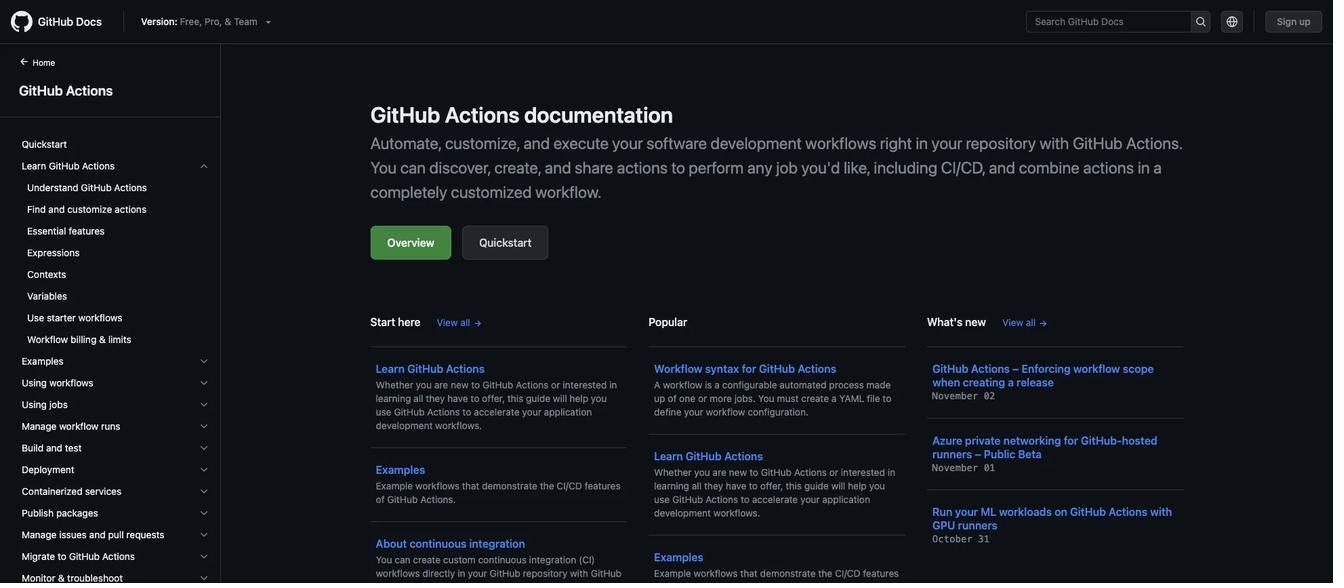Task type: describe. For each thing, give the bounding box(es) containing it.
manage issues and pull requests
[[22, 529, 165, 540]]

a inside github actions – enforcing workflow scope when creating a release november 02
[[1008, 376, 1015, 389]]

repository inside the about continuous integration you can create custom continuous integration (ci) workflows directly in your github repository with github actions.
[[523, 568, 568, 579]]

2 vertical spatial development
[[655, 508, 711, 519]]

using workflows button
[[16, 372, 215, 394]]

manage workflow runs
[[22, 421, 120, 432]]

services
[[85, 486, 122, 497]]

31
[[979, 534, 990, 545]]

0 horizontal spatial integration
[[470, 537, 526, 550]]

configuration.
[[748, 407, 809, 418]]

ml
[[981, 506, 997, 518]]

create,
[[495, 158, 541, 177]]

enforcing
[[1022, 362, 1071, 375]]

& inside github actions element
[[99, 334, 106, 345]]

02
[[984, 391, 996, 402]]

1 horizontal spatial will
[[832, 480, 846, 492]]

2 horizontal spatial or
[[830, 467, 839, 478]]

actions. inside the about continuous integration you can create custom continuous integration (ci) workflows directly in your github repository with github actions.
[[376, 582, 411, 583]]

sc 9kayk9 0 image for manage issues and pull requests
[[199, 530, 210, 540]]

1 horizontal spatial application
[[823, 494, 871, 505]]

workflows inside the about continuous integration you can create custom continuous integration (ci) workflows directly in your github repository with github actions.
[[376, 568, 420, 579]]

view for what's new
[[1003, 317, 1024, 328]]

1 vertical spatial are
[[713, 467, 727, 478]]

actions inside github actions documentation automate, customize, and execute your software development workflows right in your repository with github actions. you can discover, create, and share actions to perform any job you'd like, including ci/cd, and combine actions in a completely customized workflow.
[[445, 102, 520, 127]]

0 vertical spatial example
[[376, 480, 413, 492]]

1 horizontal spatial accelerate
[[753, 494, 798, 505]]

0 vertical spatial learn github actions whether you are new to github actions or interested in learning all they have to offer, this guide will help you use github actions to accelerate your application development workflows.
[[376, 362, 617, 431]]

essential
[[27, 225, 66, 237]]

1 horizontal spatial help
[[848, 480, 867, 492]]

workflow inside github actions – enforcing workflow scope when creating a release november 02
[[1074, 362, 1121, 375]]

view all link for start here
[[437, 316, 483, 330]]

publish
[[22, 508, 54, 519]]

your inside workflow syntax for github actions a workflow is a configurable automated process made up of one or more jobs. you must create a yaml file to define your workflow configuration.
[[684, 407, 704, 418]]

run your ml workloads on github actions with gpu runners october 31
[[933, 506, 1173, 545]]

0 horizontal spatial this
[[508, 393, 524, 404]]

define
[[655, 407, 682, 418]]

october 31 element
[[933, 534, 990, 545]]

contexts
[[27, 269, 66, 280]]

expressions
[[27, 247, 80, 258]]

0 vertical spatial accelerate
[[474, 407, 520, 418]]

examples inside dropdown button
[[22, 356, 64, 367]]

1 vertical spatial examples
[[376, 464, 425, 476]]

documentation
[[524, 102, 674, 127]]

1 horizontal spatial whether
[[655, 467, 692, 478]]

github actions link
[[16, 80, 204, 100]]

file
[[867, 393, 881, 404]]

using jobs
[[22, 399, 68, 410]]

publish packages
[[22, 508, 98, 519]]

find and customize actions
[[27, 204, 147, 215]]

process
[[830, 379, 864, 391]]

right
[[881, 134, 913, 153]]

customized
[[451, 182, 532, 201]]

you inside the about continuous integration you can create custom continuous integration (ci) workflows directly in your github repository with github actions.
[[376, 554, 392, 566]]

sc 9kayk9 0 image for publish packages
[[199, 508, 210, 519]]

github actions documentation automate, customize, and execute your software development workflows right in your repository with github actions. you can discover, create, and share actions to perform any job you'd like, including ci/cd, and combine actions in a completely customized workflow.
[[371, 102, 1183, 201]]

packages
[[56, 508, 98, 519]]

0 horizontal spatial the
[[540, 480, 554, 492]]

you inside github actions documentation automate, customize, and execute your software development workflows right in your repository with github actions. you can discover, create, and share actions to perform any job you'd like, including ci/cd, and combine actions in a completely customized workflow.
[[371, 158, 397, 177]]

made
[[867, 379, 891, 391]]

0 horizontal spatial actions
[[115, 204, 147, 215]]

with inside github actions documentation automate, customize, and execute your software development workflows right in your repository with github actions. you can discover, create, and share actions to perform any job you'd like, including ci/cd, and combine actions in a completely customized workflow.
[[1040, 134, 1070, 153]]

0 vertical spatial that
[[462, 480, 480, 492]]

start here
[[371, 316, 421, 329]]

0 vertical spatial use
[[376, 407, 392, 418]]

runs
[[101, 421, 120, 432]]

github actions – enforcing workflow scope when creating a release november 02
[[933, 362, 1155, 402]]

sc 9kayk9 0 image for learn github actions
[[199, 161, 210, 172]]

about
[[376, 537, 407, 550]]

overview link
[[371, 226, 452, 260]]

any
[[748, 158, 773, 177]]

1 horizontal spatial quickstart link
[[463, 226, 549, 260]]

use starter workflows link
[[16, 307, 215, 329]]

1 vertical spatial example
[[655, 568, 692, 579]]

workflow syntax for github actions a workflow is a configurable automated process made up of one or more jobs. you must create a yaml file to define your workflow configuration.
[[655, 362, 892, 418]]

one
[[680, 393, 696, 404]]

0 horizontal spatial have
[[448, 393, 468, 404]]

variables link
[[16, 286, 215, 307]]

is
[[705, 379, 712, 391]]

hosted
[[1123, 434, 1158, 447]]

1 horizontal spatial guide
[[805, 480, 829, 492]]

0 horizontal spatial are
[[435, 379, 448, 391]]

find
[[27, 204, 46, 215]]

view all link for what's new
[[1003, 316, 1048, 330]]

more
[[710, 393, 732, 404]]

github docs
[[38, 15, 102, 28]]

team
[[234, 16, 258, 27]]

sc 9kayk9 0 image for workflow
[[199, 421, 210, 432]]

discover,
[[430, 158, 491, 177]]

sign
[[1278, 16, 1298, 27]]

0 horizontal spatial will
[[553, 393, 567, 404]]

1 vertical spatial the
[[819, 568, 833, 579]]

0 vertical spatial learning
[[376, 393, 411, 404]]

1 horizontal spatial workflows.
[[714, 508, 761, 519]]

beta
[[1019, 448, 1042, 460]]

build and test button
[[16, 437, 215, 459]]

0 vertical spatial ci/cd
[[557, 480, 582, 492]]

overview
[[388, 236, 435, 249]]

what's new
[[928, 316, 987, 329]]

create inside workflow syntax for github actions a workflow is a configurable automated process made up of one or more jobs. you must create a yaml file to define your workflow configuration.
[[802, 393, 829, 404]]

actions inside run your ml workloads on github actions with gpu runners october 31
[[1109, 506, 1148, 518]]

2 vertical spatial features
[[864, 568, 899, 579]]

customize
[[67, 204, 112, 215]]

0 horizontal spatial demonstrate
[[482, 480, 538, 492]]

private
[[966, 434, 1001, 447]]

and left pull
[[89, 529, 106, 540]]

1 horizontal spatial offer,
[[761, 480, 784, 492]]

select language: current language is english image
[[1228, 16, 1238, 27]]

0 horizontal spatial continuous
[[410, 537, 467, 550]]

github-
[[1082, 434, 1123, 447]]

azure
[[933, 434, 963, 447]]

triangle down image
[[263, 16, 274, 27]]

0 horizontal spatial whether
[[376, 379, 414, 391]]

your inside run your ml workloads on github actions with gpu runners october 31
[[956, 506, 979, 518]]

containerized services button
[[16, 481, 215, 503]]

features inside github actions element
[[69, 225, 105, 237]]

migrate to github actions
[[22, 551, 135, 562]]

docs
[[76, 15, 102, 28]]

1 vertical spatial use
[[655, 494, 670, 505]]

about continuous integration you can create custom continuous integration (ci) workflows directly in your github repository with github actions.
[[376, 537, 622, 583]]

containerized
[[22, 486, 83, 497]]

start
[[371, 316, 395, 329]]

creating
[[963, 376, 1006, 389]]

workflow billing & limits
[[27, 334, 131, 345]]

azure private networking for github-hosted runners – public beta november 01
[[933, 434, 1158, 473]]

actions. inside github actions documentation automate, customize, and execute your software development workflows right in your repository with github actions. you can discover, create, and share actions to perform any job you'd like, including ci/cd, and combine actions in a completely customized workflow.
[[1127, 134, 1183, 153]]

yaml
[[840, 393, 865, 404]]

sc 9kayk9 0 image for build and test
[[199, 443, 210, 454]]

combine
[[1020, 158, 1080, 177]]

1 horizontal spatial ci/cd
[[836, 568, 861, 579]]

can inside the about continuous integration you can create custom continuous integration (ci) workflows directly in your github repository with github actions.
[[395, 554, 411, 566]]

manage issues and pull requests button
[[16, 524, 215, 546]]

1 horizontal spatial learning
[[655, 480, 690, 492]]

issues
[[59, 529, 87, 540]]

0 horizontal spatial new
[[451, 379, 469, 391]]

free,
[[180, 16, 202, 27]]

Search GitHub Docs search field
[[1028, 12, 1192, 32]]

1 vertical spatial that
[[741, 568, 758, 579]]

up inside workflow syntax for github actions a workflow is a configurable automated process made up of one or more jobs. you must create a yaml file to define your workflow configuration.
[[655, 393, 666, 404]]

release
[[1017, 376, 1055, 389]]

1 horizontal spatial they
[[705, 480, 724, 492]]

2 horizontal spatial actions
[[1084, 158, 1135, 177]]

migrate
[[22, 551, 55, 562]]

quickstart link inside github actions element
[[16, 134, 215, 155]]

0 vertical spatial help
[[570, 393, 589, 404]]

(ci)
[[579, 554, 595, 566]]

1 horizontal spatial actions
[[617, 158, 668, 177]]

1 horizontal spatial new
[[729, 467, 747, 478]]

1 vertical spatial learn github actions whether you are new to github actions or interested in learning all they have to offer, this guide will help you use github actions to accelerate your application development workflows.
[[655, 450, 896, 519]]

0 horizontal spatial workflows.
[[436, 420, 482, 431]]

create inside the about continuous integration you can create custom continuous integration (ci) workflows directly in your github repository with github actions.
[[413, 554, 441, 566]]

with inside run your ml workloads on github actions with gpu runners october 31
[[1151, 506, 1173, 518]]

workflow for syntax
[[655, 362, 703, 375]]

what's
[[928, 316, 963, 329]]

0 horizontal spatial or
[[551, 379, 560, 391]]

public
[[984, 448, 1016, 460]]

1 horizontal spatial up
[[1300, 16, 1312, 27]]

1 vertical spatial integration
[[529, 554, 577, 566]]

0 horizontal spatial of
[[376, 494, 385, 505]]

1 horizontal spatial demonstrate
[[761, 568, 816, 579]]

deployment
[[22, 464, 74, 475]]

view for start here
[[437, 317, 458, 328]]

– inside github actions – enforcing workflow scope when creating a release november 02
[[1013, 362, 1020, 375]]

0 vertical spatial they
[[426, 393, 445, 404]]

using workflows
[[22, 377, 93, 389]]

here
[[398, 316, 421, 329]]

directly
[[423, 568, 455, 579]]

execute
[[554, 134, 609, 153]]

examples button
[[16, 351, 215, 372]]

home link
[[14, 56, 77, 70]]

0 vertical spatial new
[[966, 316, 987, 329]]

0 horizontal spatial examples example workflows that demonstrate the ci/cd features of github actions.
[[376, 464, 621, 505]]

home
[[33, 58, 55, 67]]

sc 9kayk9 0 image inside "examples" dropdown button
[[199, 356, 210, 367]]

expressions link
[[16, 242, 215, 264]]

november for runners
[[933, 462, 979, 473]]

custom
[[443, 554, 476, 566]]

view all for what's new
[[1003, 317, 1036, 328]]

use
[[27, 312, 44, 323]]

and left test
[[46, 442, 62, 454]]

1 horizontal spatial of
[[655, 582, 663, 583]]

workflows inside the using workflows dropdown button
[[49, 377, 93, 389]]



Task type: vqa. For each thing, say whether or not it's contained in the screenshot.
other in the ABOUT READMES YOU CAN ADD A README FILE TO YOUR REPOSITORY TO TELL OTHER PEOPLE WHY YOUR PROJECT IS USEFUL, WHAT THEY CAN DO WITH YOUR PROJECT, AND HOW THEY CAN USE IT.
no



Task type: locate. For each thing, give the bounding box(es) containing it.
2 manage from the top
[[22, 529, 57, 540]]

1 vertical spatial quickstart link
[[463, 226, 549, 260]]

0 vertical spatial or
[[551, 379, 560, 391]]

0 vertical spatial workflows.
[[436, 420, 482, 431]]

workflow inside github actions element
[[27, 334, 68, 345]]

1 sc 9kayk9 0 image from the top
[[199, 356, 210, 367]]

1 vertical spatial quickstart
[[479, 236, 532, 249]]

integration up custom
[[470, 537, 526, 550]]

actions
[[66, 82, 113, 98], [445, 102, 520, 127], [82, 160, 115, 172], [114, 182, 147, 193], [446, 362, 485, 375], [798, 362, 837, 375], [972, 362, 1010, 375], [516, 379, 549, 391], [427, 407, 460, 418], [725, 450, 764, 463], [795, 467, 827, 478], [706, 494, 739, 505], [1109, 506, 1148, 518], [102, 551, 135, 562]]

0 horizontal spatial interested
[[563, 379, 607, 391]]

1 horizontal spatial examples
[[376, 464, 425, 476]]

0 vertical spatial of
[[668, 393, 677, 404]]

1 horizontal spatial –
[[1013, 362, 1020, 375]]

starter
[[47, 312, 76, 323]]

sc 9kayk9 0 image for workflows
[[199, 378, 210, 389]]

ci/cd,
[[942, 158, 986, 177]]

1 using from the top
[[22, 377, 47, 389]]

1 vertical spatial interested
[[842, 467, 886, 478]]

2 horizontal spatial learn
[[655, 450, 683, 463]]

0 horizontal spatial that
[[462, 480, 480, 492]]

0 vertical spatial manage
[[22, 421, 57, 432]]

limits
[[108, 334, 131, 345]]

learn down the define
[[655, 450, 683, 463]]

view all right here
[[437, 317, 470, 328]]

2 vertical spatial of
[[655, 582, 663, 583]]

like,
[[844, 158, 871, 177]]

view right here
[[437, 317, 458, 328]]

0 vertical spatial integration
[[470, 537, 526, 550]]

workflow left scope
[[1074, 362, 1121, 375]]

can inside github actions documentation automate, customize, and execute your software development workflows right in your repository with github actions. you can discover, create, and share actions to perform any job you'd like, including ci/cd, and combine actions in a completely customized workflow.
[[401, 158, 426, 177]]

– down private
[[975, 448, 982, 460]]

1 learn github actions element from the top
[[11, 155, 220, 351]]

customize,
[[445, 134, 520, 153]]

integration left (ci)
[[529, 554, 577, 566]]

0 vertical spatial using
[[22, 377, 47, 389]]

2 view from the left
[[1003, 317, 1024, 328]]

1 sc 9kayk9 0 image from the top
[[199, 161, 210, 172]]

manage for manage workflow runs
[[22, 421, 57, 432]]

share
[[575, 158, 614, 177]]

2 vertical spatial learn
[[655, 450, 683, 463]]

actions.
[[1127, 134, 1183, 153], [421, 494, 456, 505], [376, 582, 411, 583], [699, 582, 735, 583]]

0 horizontal spatial guide
[[526, 393, 551, 404]]

0 vertical spatial have
[[448, 393, 468, 404]]

must
[[777, 393, 799, 404]]

you'd
[[802, 158, 841, 177]]

1 vertical spatial using
[[22, 399, 47, 410]]

learn inside dropdown button
[[22, 160, 46, 172]]

0 vertical spatial development
[[711, 134, 802, 153]]

manage for manage issues and pull requests
[[22, 529, 57, 540]]

actions inside workflow syntax for github actions a workflow is a configurable automated process made up of one or more jobs. you must create a yaml file to define your workflow configuration.
[[798, 362, 837, 375]]

sign up
[[1278, 16, 1312, 27]]

github actions
[[19, 82, 113, 98]]

1 horizontal spatial view all link
[[1003, 316, 1048, 330]]

– up release
[[1013, 362, 1020, 375]]

a inside github actions documentation automate, customize, and execute your software development workflows right in your repository with github actions. you can discover, create, and share actions to perform any job you'd like, including ci/cd, and combine actions in a completely customized workflow.
[[1154, 158, 1163, 177]]

using left "jobs"
[[22, 399, 47, 410]]

essential features link
[[16, 220, 215, 242]]

learning
[[376, 393, 411, 404], [655, 480, 690, 492]]

and up workflow. in the top of the page
[[545, 158, 571, 177]]

for inside azure private networking for github-hosted runners – public beta november 01
[[1064, 434, 1079, 447]]

2 using from the top
[[22, 399, 47, 410]]

create up directly
[[413, 554, 441, 566]]

github actions element
[[0, 55, 221, 583]]

0 vertical spatial quickstart link
[[16, 134, 215, 155]]

1 vertical spatial features
[[585, 480, 621, 492]]

1 vertical spatial will
[[832, 480, 846, 492]]

0 horizontal spatial learning
[[376, 393, 411, 404]]

1 vertical spatial workflows.
[[714, 508, 761, 519]]

runners
[[933, 448, 973, 460], [959, 519, 998, 532]]

6 sc 9kayk9 0 image from the top
[[199, 551, 210, 562]]

in inside the about continuous integration you can create custom continuous integration (ci) workflows directly in your github repository with github actions.
[[458, 568, 466, 579]]

1 vertical spatial they
[[705, 480, 724, 492]]

test
[[65, 442, 82, 454]]

variables
[[27, 291, 67, 302]]

containerized services
[[22, 486, 122, 497]]

and up create,
[[524, 134, 550, 153]]

2 view all from the left
[[1003, 317, 1036, 328]]

runners inside run your ml workloads on github actions with gpu runners october 31
[[959, 519, 998, 532]]

and
[[524, 134, 550, 153], [545, 158, 571, 177], [990, 158, 1016, 177], [48, 204, 65, 215], [46, 442, 62, 454], [89, 529, 106, 540]]

requests
[[126, 529, 165, 540]]

you
[[371, 158, 397, 177], [759, 393, 775, 404], [376, 554, 392, 566]]

0 vertical spatial for
[[742, 362, 757, 375]]

1 horizontal spatial quickstart
[[479, 236, 532, 249]]

quickstart up learn github actions
[[22, 139, 67, 150]]

actions down understand github actions link
[[115, 204, 147, 215]]

sc 9kayk9 0 image inside the build and test dropdown button
[[199, 443, 210, 454]]

billing
[[71, 334, 97, 345]]

1 horizontal spatial example
[[655, 568, 692, 579]]

0 horizontal spatial quickstart link
[[16, 134, 215, 155]]

build
[[22, 442, 44, 454]]

& left limits
[[99, 334, 106, 345]]

workflows inside use starter workflows link
[[78, 312, 122, 323]]

4 sc 9kayk9 0 image from the top
[[199, 465, 210, 475]]

with inside the about continuous integration you can create custom continuous integration (ci) workflows directly in your github repository with github actions.
[[570, 568, 589, 579]]

1 horizontal spatial integration
[[529, 554, 577, 566]]

1 vertical spatial guide
[[805, 480, 829, 492]]

use
[[376, 407, 392, 418], [655, 494, 670, 505]]

7 sc 9kayk9 0 image from the top
[[199, 573, 210, 583]]

manage workflow runs button
[[16, 416, 215, 437]]

0 vertical spatial with
[[1040, 134, 1070, 153]]

using inside dropdown button
[[22, 377, 47, 389]]

runners inside azure private networking for github-hosted runners – public beta november 01
[[933, 448, 973, 460]]

your inside the about continuous integration you can create custom continuous integration (ci) workflows directly in your github repository with github actions.
[[468, 568, 487, 579]]

sc 9kayk9 0 image for services
[[199, 486, 210, 497]]

0 vertical spatial &
[[225, 16, 231, 27]]

workflow down use
[[27, 334, 68, 345]]

2 horizontal spatial with
[[1151, 506, 1173, 518]]

workflows inside github actions documentation automate, customize, and execute your software development workflows right in your repository with github actions. you can discover, create, and share actions to perform any job you'd like, including ci/cd, and combine actions in a completely customized workflow.
[[806, 134, 877, 153]]

using inside 'dropdown button'
[[22, 399, 47, 410]]

whether down start here
[[376, 379, 414, 391]]

up right sign
[[1300, 16, 1312, 27]]

for
[[742, 362, 757, 375], [1064, 434, 1079, 447]]

repository inside github actions documentation automate, customize, and execute your software development workflows right in your repository with github actions. you can discover, create, and share actions to perform any job you'd like, including ci/cd, and combine actions in a completely customized workflow.
[[967, 134, 1037, 153]]

workflow inside dropdown button
[[59, 421, 99, 432]]

syntax
[[706, 362, 740, 375]]

run
[[933, 506, 953, 518]]

2 sc 9kayk9 0 image from the top
[[199, 399, 210, 410]]

sc 9kayk9 0 image for migrate to github actions
[[199, 551, 210, 562]]

you
[[416, 379, 432, 391], [591, 393, 607, 404], [695, 467, 710, 478], [870, 480, 886, 492]]

learn down start here
[[376, 362, 405, 375]]

whether down the define
[[655, 467, 692, 478]]

your
[[613, 134, 643, 153], [932, 134, 963, 153], [522, 407, 542, 418], [684, 407, 704, 418], [801, 494, 820, 505], [956, 506, 979, 518], [468, 568, 487, 579]]

using up using jobs
[[22, 377, 47, 389]]

november 01 element
[[933, 462, 996, 473]]

0 horizontal spatial ci/cd
[[557, 480, 582, 492]]

2 horizontal spatial of
[[668, 393, 677, 404]]

to inside github actions documentation automate, customize, and execute your software development workflows right in your repository with github actions. you can discover, create, and share actions to perform any job you'd like, including ci/cd, and combine actions in a completely customized workflow.
[[672, 158, 686, 177]]

development inside github actions documentation automate, customize, and execute your software development workflows right in your repository with github actions. you can discover, create, and share actions to perform any job you'd like, including ci/cd, and combine actions in a completely customized workflow.
[[711, 134, 802, 153]]

sc 9kayk9 0 image inside 'containerized services' dropdown button
[[199, 486, 210, 497]]

view all link right here
[[437, 316, 483, 330]]

version: free, pro, & team
[[141, 16, 258, 27]]

0 horizontal spatial offer,
[[482, 393, 505, 404]]

5 sc 9kayk9 0 image from the top
[[199, 530, 210, 540]]

learn github actions element
[[11, 155, 220, 351], [11, 177, 220, 351]]

sc 9kayk9 0 image inside publish packages dropdown button
[[199, 508, 210, 519]]

–
[[1013, 362, 1020, 375], [975, 448, 982, 460]]

october
[[933, 534, 973, 545]]

github inside run your ml workloads on github actions with gpu runners october 31
[[1071, 506, 1107, 518]]

can
[[401, 158, 426, 177], [395, 554, 411, 566]]

0 horizontal spatial application
[[544, 407, 592, 418]]

search image
[[1196, 16, 1207, 27]]

sc 9kayk9 0 image inside migrate to github actions dropdown button
[[199, 551, 210, 562]]

for left github-
[[1064, 434, 1079, 447]]

or inside workflow syntax for github actions a workflow is a configurable automated process made up of one or more jobs. you must create a yaml file to define your workflow configuration.
[[698, 393, 707, 404]]

version:
[[141, 16, 178, 27]]

and right find
[[48, 204, 65, 215]]

workflow inside workflow syntax for github actions a workflow is a configurable automated process made up of one or more jobs. you must create a yaml file to define your workflow configuration.
[[655, 362, 703, 375]]

continuous up custom
[[410, 537, 467, 550]]

workflow
[[1074, 362, 1121, 375], [663, 379, 703, 391], [706, 407, 746, 418], [59, 421, 99, 432]]

2 sc 9kayk9 0 image from the top
[[199, 378, 210, 389]]

1 vertical spatial development
[[376, 420, 433, 431]]

up
[[1300, 16, 1312, 27], [655, 393, 666, 404]]

github inside workflow syntax for github actions a workflow is a configurable automated process made up of one or more jobs. you must create a yaml file to define your workflow configuration.
[[760, 362, 796, 375]]

1 view all from the left
[[437, 317, 470, 328]]

1 horizontal spatial or
[[698, 393, 707, 404]]

sc 9kayk9 0 image inside manage issues and pull requests dropdown button
[[199, 530, 210, 540]]

manage up migrate
[[22, 529, 57, 540]]

actions inside github actions – enforcing workflow scope when creating a release november 02
[[972, 362, 1010, 375]]

november inside azure private networking for github-hosted runners – public beta november 01
[[933, 462, 979, 473]]

deployment button
[[16, 459, 215, 481]]

1 vertical spatial examples example workflows that demonstrate the ci/cd features of github actions.
[[655, 551, 899, 583]]

sc 9kayk9 0 image inside learn github actions dropdown button
[[199, 161, 210, 172]]

you down automate,
[[371, 158, 397, 177]]

01
[[984, 462, 996, 473]]

view all up the enforcing
[[1003, 317, 1036, 328]]

november for when
[[933, 391, 979, 402]]

0 horizontal spatial repository
[[523, 568, 568, 579]]

automated
[[780, 379, 827, 391]]

workflow up one
[[663, 379, 703, 391]]

understand github actions
[[27, 182, 147, 193]]

1 horizontal spatial create
[[802, 393, 829, 404]]

sc 9kayk9 0 image
[[199, 356, 210, 367], [199, 378, 210, 389], [199, 421, 210, 432], [199, 465, 210, 475], [199, 486, 210, 497]]

to
[[672, 158, 686, 177], [472, 379, 480, 391], [471, 393, 480, 404], [883, 393, 892, 404], [463, 407, 472, 418], [750, 467, 759, 478], [749, 480, 758, 492], [741, 494, 750, 505], [58, 551, 66, 562]]

0 vertical spatial application
[[544, 407, 592, 418]]

view all for start here
[[437, 317, 470, 328]]

0 horizontal spatial for
[[742, 362, 757, 375]]

1 horizontal spatial interested
[[842, 467, 886, 478]]

actions right combine
[[1084, 158, 1135, 177]]

in
[[916, 134, 929, 153], [1138, 158, 1151, 177], [610, 379, 617, 391], [888, 467, 896, 478], [458, 568, 466, 579]]

sc 9kayk9 0 image inside the using workflows dropdown button
[[199, 378, 210, 389]]

publish packages button
[[16, 503, 215, 524]]

including
[[874, 158, 938, 177]]

– inside azure private networking for github-hosted runners – public beta november 01
[[975, 448, 982, 460]]

sc 9kayk9 0 image inside "deployment" dropdown button
[[199, 465, 210, 475]]

1 horizontal spatial continuous
[[478, 554, 527, 566]]

view all link
[[437, 316, 483, 330], [1003, 316, 1048, 330]]

can down the about
[[395, 554, 411, 566]]

0 vertical spatial examples example workflows that demonstrate the ci/cd features of github actions.
[[376, 464, 621, 505]]

sc 9kayk9 0 image inside using jobs 'dropdown button'
[[199, 399, 210, 410]]

& right the pro,
[[225, 16, 231, 27]]

runners up the 31
[[959, 519, 998, 532]]

1 vertical spatial continuous
[[478, 554, 527, 566]]

1 view all link from the left
[[437, 316, 483, 330]]

quickstart link down customized
[[463, 226, 549, 260]]

november down 'azure'
[[933, 462, 979, 473]]

offer,
[[482, 393, 505, 404], [761, 480, 784, 492]]

3 sc 9kayk9 0 image from the top
[[199, 443, 210, 454]]

integration
[[470, 537, 526, 550], [529, 554, 577, 566]]

quickstart inside github actions element
[[22, 139, 67, 150]]

you inside workflow syntax for github actions a workflow is a configurable automated process made up of one or more jobs. you must create a yaml file to define your workflow configuration.
[[759, 393, 775, 404]]

november inside github actions – enforcing workflow scope when creating a release november 02
[[933, 391, 979, 402]]

to inside dropdown button
[[58, 551, 66, 562]]

2 vertical spatial examples
[[655, 551, 704, 564]]

1 vertical spatial –
[[975, 448, 982, 460]]

workflow
[[27, 334, 68, 345], [655, 362, 703, 375]]

learn github actions element containing learn github actions
[[11, 155, 220, 351]]

1 view from the left
[[437, 317, 458, 328]]

november 02 element
[[933, 391, 996, 402]]

pro,
[[205, 16, 222, 27]]

quickstart link up understand github actions link
[[16, 134, 215, 155]]

view all link up the enforcing
[[1003, 316, 1048, 330]]

2 learn github actions element from the top
[[11, 177, 220, 351]]

1 horizontal spatial &
[[225, 16, 231, 27]]

understand github actions link
[[16, 177, 215, 199]]

perform
[[689, 158, 744, 177]]

0 vertical spatial whether
[[376, 379, 414, 391]]

runners down 'azure'
[[933, 448, 973, 460]]

manage down using jobs
[[22, 421, 57, 432]]

manage
[[22, 421, 57, 432], [22, 529, 57, 540]]

2 horizontal spatial features
[[864, 568, 899, 579]]

to inside workflow syntax for github actions a workflow is a configurable automated process made up of one or more jobs. you must create a yaml file to define your workflow configuration.
[[883, 393, 892, 404]]

jobs.
[[735, 393, 756, 404]]

0 horizontal spatial features
[[69, 225, 105, 237]]

0 horizontal spatial up
[[655, 393, 666, 404]]

continuous right custom
[[478, 554, 527, 566]]

0 vertical spatial guide
[[526, 393, 551, 404]]

4 sc 9kayk9 0 image from the top
[[199, 508, 210, 519]]

2 horizontal spatial examples
[[655, 551, 704, 564]]

essential features
[[27, 225, 105, 237]]

5 sc 9kayk9 0 image from the top
[[199, 486, 210, 497]]

quickstart
[[22, 139, 67, 150], [479, 236, 532, 249]]

when
[[933, 376, 961, 389]]

1 november from the top
[[933, 391, 979, 402]]

for inside workflow syntax for github actions a workflow is a configurable automated process made up of one or more jobs. you must create a yaml file to define your workflow configuration.
[[742, 362, 757, 375]]

0 vertical spatial offer,
[[482, 393, 505, 404]]

workflows
[[806, 134, 877, 153], [78, 312, 122, 323], [49, 377, 93, 389], [416, 480, 460, 492], [376, 568, 420, 579], [694, 568, 738, 579]]

november down when
[[933, 391, 979, 402]]

0 vertical spatial learn
[[22, 160, 46, 172]]

2 horizontal spatial new
[[966, 316, 987, 329]]

2 vertical spatial you
[[376, 554, 392, 566]]

using for using jobs
[[22, 399, 47, 410]]

sc 9kayk9 0 image for using jobs
[[199, 399, 210, 410]]

2 view all link from the left
[[1003, 316, 1048, 330]]

actions down software
[[617, 158, 668, 177]]

a
[[655, 379, 661, 391]]

configurable
[[723, 379, 778, 391]]

popular
[[649, 316, 688, 329]]

workloads
[[1000, 506, 1053, 518]]

1 vertical spatial application
[[823, 494, 871, 505]]

0 vertical spatial can
[[401, 158, 426, 177]]

sc 9kayk9 0 image
[[199, 161, 210, 172], [199, 399, 210, 410], [199, 443, 210, 454], [199, 508, 210, 519], [199, 530, 210, 540], [199, 551, 210, 562], [199, 573, 210, 583]]

1 manage from the top
[[22, 421, 57, 432]]

1 vertical spatial new
[[451, 379, 469, 391]]

learn github actions button
[[16, 155, 215, 177]]

1 vertical spatial learn
[[376, 362, 405, 375]]

create down automated
[[802, 393, 829, 404]]

1 horizontal spatial examples example workflows that demonstrate the ci/cd features of github actions.
[[655, 551, 899, 583]]

workflow for billing
[[27, 334, 68, 345]]

None search field
[[1027, 11, 1211, 33]]

workflow down more at the bottom right
[[706, 407, 746, 418]]

workflows.
[[436, 420, 482, 431], [714, 508, 761, 519]]

this
[[508, 393, 524, 404], [786, 480, 802, 492]]

0 horizontal spatial use
[[376, 407, 392, 418]]

can up completely
[[401, 158, 426, 177]]

1 vertical spatial have
[[726, 480, 747, 492]]

quickstart link
[[16, 134, 215, 155], [463, 226, 549, 260]]

github docs link
[[11, 11, 113, 33]]

2 vertical spatial or
[[830, 467, 839, 478]]

1 horizontal spatial have
[[726, 480, 747, 492]]

using jobs button
[[16, 394, 215, 416]]

example
[[376, 480, 413, 492], [655, 568, 692, 579]]

and right ci/cd, at the right of the page
[[990, 158, 1016, 177]]

2 november from the top
[[933, 462, 979, 473]]

pull
[[108, 529, 124, 540]]

sc 9kayk9 0 image inside manage workflow runs dropdown button
[[199, 421, 210, 432]]

0 horizontal spatial create
[[413, 554, 441, 566]]

0 vertical spatial this
[[508, 393, 524, 404]]

using for using workflows
[[22, 377, 47, 389]]

workflow up test
[[59, 421, 99, 432]]

learn github actions element containing understand github actions
[[11, 177, 220, 351]]

github inside github actions – enforcing workflow scope when creating a release november 02
[[933, 362, 969, 375]]

3 sc 9kayk9 0 image from the top
[[199, 421, 210, 432]]

create
[[802, 393, 829, 404], [413, 554, 441, 566]]

view right what's new
[[1003, 317, 1024, 328]]

actions
[[617, 158, 668, 177], [1084, 158, 1135, 177], [115, 204, 147, 215]]

learn up understand
[[22, 160, 46, 172]]

1 horizontal spatial this
[[786, 480, 802, 492]]

of inside workflow syntax for github actions a workflow is a configurable automated process made up of one or more jobs. you must create a yaml file to define your workflow configuration.
[[668, 393, 677, 404]]

application
[[544, 407, 592, 418], [823, 494, 871, 505]]

for up configurable
[[742, 362, 757, 375]]

workflow up a
[[655, 362, 703, 375]]

1 vertical spatial ci/cd
[[836, 568, 861, 579]]

you up configuration.
[[759, 393, 775, 404]]

quickstart down customized
[[479, 236, 532, 249]]

0 horizontal spatial learn
[[22, 160, 46, 172]]

you down the about
[[376, 554, 392, 566]]

up down a
[[655, 393, 666, 404]]

1 horizontal spatial with
[[1040, 134, 1070, 153]]

1 vertical spatial runners
[[959, 519, 998, 532]]



